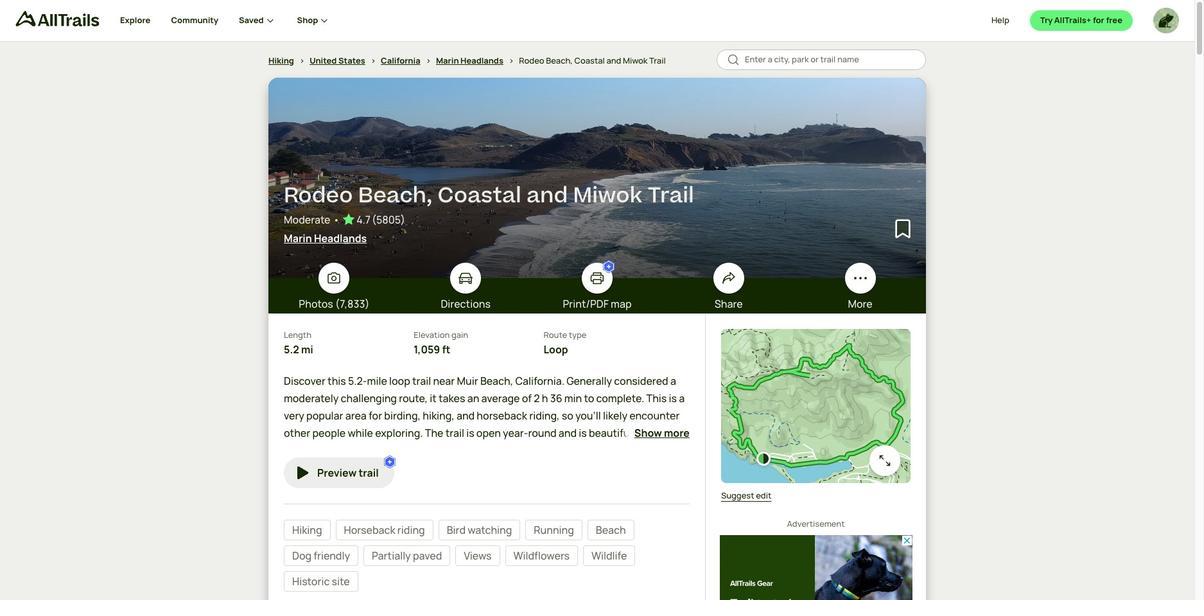 Task type: vqa. For each thing, say whether or not it's contained in the screenshot.
team
no



Task type: describe. For each thing, give the bounding box(es) containing it.
while
[[348, 426, 373, 440]]

open
[[477, 426, 501, 440]]

horseback
[[344, 523, 396, 537]]

beautiful
[[589, 426, 633, 440]]

birding,
[[384, 409, 421, 423]]

friendly
[[314, 549, 350, 563]]

route
[[544, 329, 567, 341]]

4.7
[[357, 213, 371, 227]]

)
[[401, 213, 405, 227]]

3 › from the left
[[426, 55, 431, 66]]

2
[[534, 391, 540, 405]]

hiking for hiking › united states › california › marin headlands › rodeo beach, coastal and miwok trail
[[269, 55, 294, 66]]

moderate •
[[284, 213, 340, 227]]

encounter
[[630, 409, 680, 423]]

4.7 ( 5805 )
[[357, 213, 405, 227]]

show more
[[635, 426, 690, 440]]

elevation gain 1,059 ft
[[414, 329, 468, 356]]

wildflowers
[[514, 549, 570, 563]]

1 horizontal spatial a
[[679, 391, 685, 405]]

for inside "discover this 5.2-mile loop trail near muir beach, california. generally considered a moderately challenging route, it takes an average of 2 h 36 min to complete. this is a very popular area for birding, hiking, and horseback riding, so you'll likely encounter other people while exploring. the trail is open year-round and is beautiful to visit anytime. dogs are welcome and may be off-leash in some areas."
[[369, 409, 382, 423]]

share
[[715, 297, 743, 311]]

bird
[[447, 523, 466, 537]]

this
[[647, 391, 667, 405]]

partially
[[372, 549, 411, 563]]

discover this 5.2-mile loop trail near muir beach, california. generally considered a moderately challenging route, it takes an average of 2 h 36 min to complete. this is a very popular area for birding, hiking, and horseback riding, so you'll likely encounter other people while exploring. the trail is open year-round and is beautiful to visit anytime. dogs are welcome and may be off-leash in some areas.
[[284, 374, 685, 458]]

leash
[[492, 443, 518, 458]]

0 horizontal spatial is
[[467, 426, 475, 440]]

help link
[[992, 14, 1010, 27]]

near
[[433, 374, 455, 388]]

advertisement
[[787, 518, 845, 529]]

loop
[[544, 342, 568, 356]]

share link
[[663, 263, 795, 312]]

2 horizontal spatial is
[[669, 391, 677, 405]]

beach, inside "discover this 5.2-mile loop trail near muir beach, california. generally considered a moderately challenging route, it takes an average of 2 h 36 min to complete. this is a very popular area for birding, hiking, and horseback riding, so you'll likely encounter other people while exploring. the trail is open year-round and is beautiful to visit anytime. dogs are welcome and may be off-leash in some areas."
[[481, 374, 513, 388]]

explore link
[[120, 0, 151, 41]]

this
[[328, 374, 346, 388]]

anytime.
[[284, 443, 326, 458]]

exploring.
[[375, 426, 423, 440]]

0 vertical spatial miwok
[[623, 55, 648, 66]]

hiking,
[[423, 409, 455, 423]]

suggest
[[722, 490, 755, 501]]

paved
[[413, 549, 442, 563]]

0 vertical spatial marin
[[436, 55, 459, 66]]

print/pdf map link
[[532, 260, 663, 312]]

36
[[550, 391, 563, 405]]

route,
[[399, 391, 428, 405]]

an
[[468, 391, 480, 405]]

show
[[635, 426, 662, 440]]

california.
[[516, 374, 565, 388]]

noah image
[[1154, 8, 1180, 33]]

1 vertical spatial trail
[[446, 426, 464, 440]]

shop
[[297, 14, 318, 26]]

alltrails link
[[15, 11, 120, 32]]

visit
[[647, 426, 667, 440]]

so
[[562, 409, 574, 423]]

length 5.2 mi
[[284, 329, 313, 356]]

0 vertical spatial headlands
[[461, 55, 504, 66]]

the
[[425, 426, 444, 440]]

more link
[[795, 263, 926, 312]]

elevation
[[414, 329, 450, 341]]

in
[[520, 443, 528, 458]]

show more button
[[635, 425, 690, 441]]

5805
[[377, 213, 401, 227]]

5.2-
[[348, 374, 367, 388]]

united
[[310, 55, 337, 66]]

moderate
[[284, 213, 331, 227]]

5.2
[[284, 342, 299, 356]]

community link
[[171, 0, 218, 41]]

off-
[[474, 443, 492, 458]]

1 vertical spatial marin headlands link
[[284, 231, 896, 246]]

route type loop
[[544, 329, 587, 356]]

0 vertical spatial rodeo
[[519, 55, 545, 66]]

photos
[[299, 297, 333, 311]]

try
[[1041, 14, 1053, 26]]

0 vertical spatial trail
[[412, 374, 431, 388]]

free
[[1107, 14, 1123, 26]]

california
[[381, 55, 421, 66]]

partially paved
[[372, 549, 442, 563]]

historic
[[292, 575, 330, 589]]

explore
[[120, 14, 151, 26]]

advertisement region
[[720, 535, 913, 600]]

try alltrails+ for free link
[[1030, 10, 1133, 31]]

riding,
[[530, 409, 560, 423]]

0 vertical spatial beach,
[[546, 55, 573, 66]]



Task type: locate. For each thing, give the bounding box(es) containing it.
to
[[584, 391, 594, 405], [635, 426, 645, 440]]

edit
[[756, 490, 772, 501]]

photos (7,833)
[[299, 297, 370, 311]]

saved
[[239, 14, 264, 26]]

popular
[[307, 409, 343, 423]]

moderately
[[284, 391, 339, 405]]

rodeo beach, coastal and miwok trail map image
[[722, 329, 911, 483]]

a right considered
[[671, 374, 676, 388]]

very
[[284, 409, 304, 423]]

0 vertical spatial marin headlands link
[[436, 55, 504, 66]]

(7,833)
[[335, 297, 370, 311]]

to left visit
[[635, 426, 645, 440]]

united states link
[[310, 55, 365, 66]]

to right min
[[584, 391, 594, 405]]

min
[[565, 391, 582, 405]]

cookie consent banner dialog
[[15, 539, 1180, 585]]

alltrails image
[[15, 11, 100, 26]]

1 vertical spatial beach,
[[358, 181, 433, 212]]

discover
[[284, 374, 326, 388]]

trail down are
[[359, 466, 379, 480]]

1 vertical spatial marin
[[284, 231, 312, 245]]

hiking › united states › california › marin headlands › rodeo beach, coastal and miwok trail
[[269, 55, 666, 66]]

shop link
[[297, 0, 331, 41]]

horseback riding
[[344, 523, 425, 537]]

a right this
[[679, 391, 685, 405]]

1 vertical spatial rodeo
[[284, 181, 353, 212]]

more
[[848, 297, 873, 311]]

help
[[992, 14, 1010, 26]]

1 vertical spatial coastal
[[438, 181, 522, 212]]

2 › from the left
[[371, 55, 376, 66]]

1 vertical spatial to
[[635, 426, 645, 440]]

1 › from the left
[[300, 55, 305, 66]]

0 horizontal spatial to
[[584, 391, 594, 405]]

is down you'll
[[579, 426, 587, 440]]

generally
[[567, 374, 612, 388]]

bird watching
[[447, 523, 512, 537]]

ft
[[442, 342, 451, 356]]

try alltrails+ for free
[[1041, 14, 1123, 26]]

riding
[[398, 523, 425, 537]]

marin right california
[[436, 55, 459, 66]]

2 vertical spatial trail
[[359, 466, 379, 480]]

preview trail
[[317, 466, 379, 480]]

hiking for hiking
[[292, 523, 322, 537]]

dialog
[[0, 0, 1205, 600]]

takes
[[439, 391, 465, 405]]

1 horizontal spatial beach,
[[481, 374, 513, 388]]

rodeo
[[519, 55, 545, 66], [284, 181, 353, 212]]

marin
[[436, 55, 459, 66], [284, 231, 312, 245]]

historic site
[[292, 575, 350, 589]]

0 horizontal spatial rodeo
[[284, 181, 353, 212]]

0 vertical spatial hiking
[[269, 55, 294, 66]]

views
[[464, 549, 492, 563]]

california link
[[381, 55, 421, 66]]

0 horizontal spatial coastal
[[438, 181, 522, 212]]

shop button
[[297, 0, 331, 41]]

0 horizontal spatial beach,
[[358, 181, 433, 212]]

hiking down the 'saved' button
[[269, 55, 294, 66]]

complete.
[[597, 391, 645, 405]]

likely
[[603, 409, 628, 423]]

2 vertical spatial beach,
[[481, 374, 513, 388]]

4 › from the left
[[509, 55, 514, 66]]

is right this
[[669, 391, 677, 405]]

0 horizontal spatial for
[[369, 409, 382, 423]]

add to list image
[[893, 218, 913, 238]]

1 vertical spatial for
[[369, 409, 382, 423]]

considered
[[614, 374, 669, 388]]

gain
[[452, 329, 468, 341]]

0 vertical spatial to
[[584, 391, 594, 405]]

1 horizontal spatial headlands
[[461, 55, 504, 66]]

0 horizontal spatial a
[[671, 374, 676, 388]]

map
[[611, 297, 632, 311]]

(
[[372, 213, 377, 227]]

and
[[607, 55, 622, 66], [527, 181, 568, 212], [457, 409, 475, 423], [559, 426, 577, 440], [418, 443, 436, 458]]

other
[[284, 426, 311, 440]]

preview
[[317, 466, 357, 480]]

0 horizontal spatial headlands
[[314, 231, 367, 245]]

marin headlands link
[[436, 55, 504, 66], [284, 231, 896, 246]]

hiking link
[[269, 55, 294, 66]]

directions
[[441, 297, 491, 311]]

suggest edit link
[[722, 490, 772, 502]]

expand map image
[[878, 453, 893, 468]]

dog
[[292, 549, 312, 563]]

0 horizontal spatial trail
[[359, 466, 379, 480]]

1 horizontal spatial for
[[1093, 14, 1105, 26]]

1 horizontal spatial to
[[635, 426, 645, 440]]

mi
[[301, 342, 313, 356]]

None search field
[[717, 49, 926, 70]]

for
[[1093, 14, 1105, 26], [369, 409, 382, 423]]

area
[[345, 409, 367, 423]]

1 horizontal spatial trail
[[412, 374, 431, 388]]

muir
[[457, 374, 478, 388]]

saved link
[[239, 0, 277, 41]]

rodeo beach, coastal and miwok trail, marin headlands, muir beach, california, united states | alltrails.com image
[[269, 78, 926, 278]]

2 horizontal spatial trail
[[446, 426, 464, 440]]

loop
[[389, 374, 410, 388]]

year-
[[503, 426, 528, 440]]

1 horizontal spatial marin
[[436, 55, 459, 66]]

0 vertical spatial for
[[1093, 14, 1105, 26]]

for left free
[[1093, 14, 1105, 26]]

mile
[[367, 374, 387, 388]]

print/pdf
[[563, 297, 609, 311]]

1 horizontal spatial is
[[579, 426, 587, 440]]

trail up route,
[[412, 374, 431, 388]]

length
[[284, 329, 312, 341]]

0 vertical spatial trail
[[650, 55, 666, 66]]

›
[[300, 55, 305, 66], [371, 55, 376, 66], [426, 55, 431, 66], [509, 55, 514, 66]]

0 vertical spatial a
[[671, 374, 676, 388]]

marin headlands
[[284, 231, 367, 245]]

2 horizontal spatial beach,
[[546, 55, 573, 66]]

for down challenging
[[369, 409, 382, 423]]

Enter a city, park or trail name field
[[745, 53, 916, 66]]

marin down moderate
[[284, 231, 312, 245]]

1 vertical spatial miwok
[[573, 181, 643, 212]]

running
[[534, 523, 574, 537]]

1 vertical spatial a
[[679, 391, 685, 405]]

states
[[339, 55, 365, 66]]

0 horizontal spatial marin
[[284, 231, 312, 245]]

challenging
[[341, 391, 397, 405]]

it
[[430, 391, 437, 405]]

type
[[569, 329, 587, 341]]

horseback
[[477, 409, 527, 423]]

is up be
[[467, 426, 475, 440]]

trail up may
[[446, 426, 464, 440]]

1 vertical spatial hiking
[[292, 523, 322, 537]]

watching
[[468, 523, 512, 537]]

beach
[[596, 523, 626, 537]]

1 vertical spatial trail
[[648, 181, 694, 212]]

trail inside button
[[359, 466, 379, 480]]

0 vertical spatial coastal
[[575, 55, 605, 66]]

1 vertical spatial headlands
[[314, 231, 367, 245]]

welcome
[[373, 443, 416, 458]]

1 horizontal spatial coastal
[[575, 55, 605, 66]]

may
[[438, 443, 458, 458]]

round
[[528, 426, 557, 440]]

•
[[333, 213, 340, 227]]

1,059
[[414, 342, 440, 356]]

hiking up dog
[[292, 523, 322, 537]]

rodeo beach, coastal and miwok trail
[[284, 181, 694, 212]]

site
[[332, 575, 350, 589]]

1 horizontal spatial rodeo
[[519, 55, 545, 66]]

h
[[542, 391, 548, 405]]



